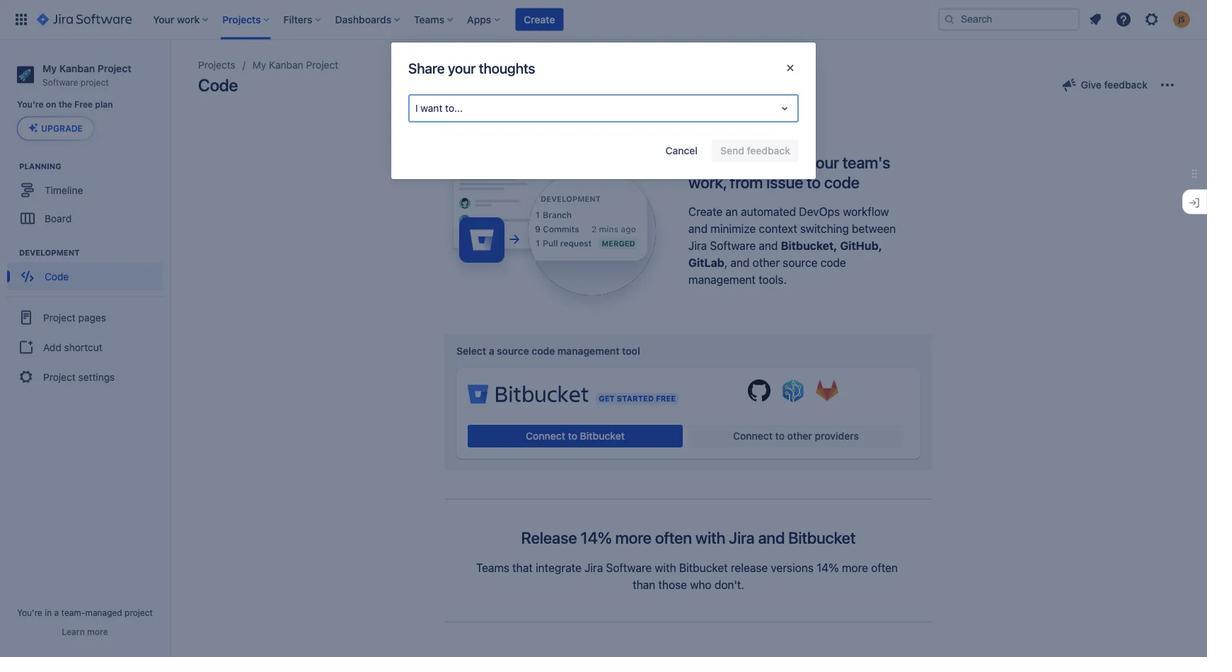 Task type: vqa. For each thing, say whether or not it's contained in the screenshot.
often in Teams that integrate Jira Software with Bitbucket release versions 14% more often than those who don't.
yes



Task type: locate. For each thing, give the bounding box(es) containing it.
visibility
[[718, 153, 775, 172]]

with
[[696, 528, 726, 547], [655, 561, 677, 574]]

software up you're on the free plan
[[42, 77, 78, 87]]

add shortcut
[[43, 341, 102, 353]]

your
[[448, 60, 476, 76], [808, 153, 840, 172]]

more
[[616, 528, 652, 547], [842, 561, 869, 574], [87, 627, 108, 637]]

project up plan in the left of the page
[[81, 77, 109, 87]]

0 vertical spatial 14%
[[581, 528, 612, 547]]

other left providers
[[788, 430, 813, 442]]

0 horizontal spatial code
[[45, 270, 69, 282]]

planning group
[[7, 160, 169, 237]]

issue
[[767, 172, 804, 191]]

1 horizontal spatial get
[[689, 153, 714, 172]]

create left an
[[689, 205, 723, 218]]

0 horizontal spatial connect
[[526, 430, 566, 442]]

1 vertical spatial management
[[558, 345, 620, 357]]

0 horizontal spatial jira
[[585, 561, 603, 574]]

work,
[[689, 172, 727, 191]]

other for to
[[788, 430, 813, 442]]

2 horizontal spatial to
[[807, 172, 821, 191]]

bitbucket down 'started'
[[580, 430, 625, 442]]

my up the on
[[42, 62, 57, 74]]

give
[[1082, 79, 1102, 91]]

1 vertical spatial you're
[[17, 607, 42, 617]]

you're for you're on the free plan
[[17, 100, 44, 110]]

software
[[42, 77, 78, 87], [710, 239, 756, 252], [606, 561, 652, 574]]

1 horizontal spatial connect
[[734, 430, 773, 442]]

1 horizontal spatial a
[[489, 345, 495, 357]]

and
[[689, 222, 708, 235], [759, 239, 778, 252], [731, 256, 750, 269], [759, 528, 785, 547]]

bitbucket up who
[[680, 561, 728, 574]]

management down ,
[[689, 273, 756, 286]]

14% right release
[[581, 528, 612, 547]]

connect inside button
[[526, 430, 566, 442]]

jira software image
[[37, 11, 132, 28], [37, 11, 132, 28]]

you're left in
[[17, 607, 42, 617]]

1 connect from the left
[[526, 430, 566, 442]]

2 vertical spatial bitbucket
[[680, 561, 728, 574]]

1 vertical spatial code
[[821, 256, 847, 269]]

you're
[[17, 100, 44, 110], [17, 607, 42, 617]]

code
[[825, 172, 860, 191], [821, 256, 847, 269], [532, 345, 555, 357]]

to for connect to other providers
[[776, 430, 785, 442]]

1 vertical spatial create
[[689, 205, 723, 218]]

github,
[[841, 239, 883, 252]]

management left 'tool'
[[558, 345, 620, 357]]

1 vertical spatial get
[[599, 394, 615, 403]]

0 horizontal spatial other
[[753, 256, 780, 269]]

learn more
[[62, 627, 108, 637]]

software inside teams that integrate jira software with bitbucket release versions 14% more often than those who don't.
[[606, 561, 652, 574]]

create for create
[[524, 13, 555, 25]]

project right managed on the left of the page
[[125, 607, 153, 617]]

1 vertical spatial often
[[872, 561, 899, 574]]

0 vertical spatial you're
[[17, 100, 44, 110]]

2 horizontal spatial software
[[710, 239, 756, 252]]

0 horizontal spatial to
[[568, 430, 578, 442]]

to for connect to bitbucket
[[568, 430, 578, 442]]

free
[[74, 100, 93, 110]]

group
[[6, 296, 164, 397]]

and inside , and other source code management tools.
[[731, 256, 750, 269]]

get for get started free
[[599, 394, 615, 403]]

connect to other providers button
[[689, 425, 904, 447]]

a
[[489, 345, 495, 357], [54, 607, 59, 617]]

than
[[633, 578, 656, 591]]

1 horizontal spatial source
[[783, 256, 818, 269]]

connect inside button
[[734, 430, 773, 442]]

0 horizontal spatial often
[[655, 528, 692, 547]]

0 vertical spatial create
[[524, 13, 555, 25]]

kanban
[[269, 59, 304, 71], [59, 62, 95, 74]]

management
[[689, 273, 756, 286], [558, 345, 620, 357]]

my for my kanban project
[[253, 59, 266, 71]]

my
[[253, 59, 266, 71], [42, 62, 57, 74]]

kanban up 'free'
[[59, 62, 95, 74]]

14% right versions in the bottom right of the page
[[817, 561, 839, 574]]

other inside , and other source code management tools.
[[753, 256, 780, 269]]

to inside button
[[776, 430, 785, 442]]

0 horizontal spatial kanban
[[59, 62, 95, 74]]

to
[[807, 172, 821, 191], [568, 430, 578, 442], [776, 430, 785, 442]]

and down context
[[759, 239, 778, 252]]

jira up release in the bottom of the page
[[729, 528, 755, 547]]

connect for connect to other providers
[[734, 430, 773, 442]]

0 vertical spatial management
[[689, 273, 756, 286]]

jira up gitlab
[[689, 239, 707, 252]]

project settings
[[43, 371, 115, 383]]

give feedback
[[1082, 79, 1148, 91]]

2 connect from the left
[[734, 430, 773, 442]]

kanban inside my kanban project software project
[[59, 62, 95, 74]]

upgrade button
[[18, 117, 93, 140]]

1 vertical spatial code
[[45, 270, 69, 282]]

more inside teams that integrate jira software with bitbucket release versions 14% more often than those who don't.
[[842, 561, 869, 574]]

2 vertical spatial software
[[606, 561, 652, 574]]

code inside , and other source code management tools.
[[821, 256, 847, 269]]

0 vertical spatial project
[[81, 77, 109, 87]]

0 vertical spatial code
[[825, 172, 860, 191]]

you're on the free plan
[[17, 100, 113, 110]]

often
[[655, 528, 692, 547], [872, 561, 899, 574]]

1 horizontal spatial kanban
[[269, 59, 304, 71]]

0 horizontal spatial more
[[87, 627, 108, 637]]

connect
[[526, 430, 566, 442], [734, 430, 773, 442]]

management inside , and other source code management tools.
[[689, 273, 756, 286]]

a right select
[[489, 345, 495, 357]]

0 horizontal spatial project
[[81, 77, 109, 87]]

1 vertical spatial more
[[842, 561, 869, 574]]

1 vertical spatial source
[[497, 345, 529, 357]]

0 vertical spatial source
[[783, 256, 818, 269]]

0 horizontal spatial create
[[524, 13, 555, 25]]

1 horizontal spatial my
[[253, 59, 266, 71]]

to inside button
[[568, 430, 578, 442]]

0 vertical spatial software
[[42, 77, 78, 87]]

with up teams that integrate jira software with bitbucket release versions 14% more often than those who don't.
[[696, 528, 726, 547]]

you're for you're in a team-managed project
[[17, 607, 42, 617]]

source inside , and other source code management tools.
[[783, 256, 818, 269]]

project pages
[[43, 311, 106, 323]]

software inside my kanban project software project
[[42, 77, 78, 87]]

0 vertical spatial jira
[[689, 239, 707, 252]]

you're left the on
[[17, 100, 44, 110]]

more right versions in the bottom right of the page
[[842, 561, 869, 574]]

your right share
[[448, 60, 476, 76]]

tools.
[[759, 273, 787, 286]]

0 vertical spatial get
[[689, 153, 714, 172]]

1 horizontal spatial create
[[689, 205, 723, 218]]

0 vertical spatial other
[[753, 256, 780, 269]]

devops
[[800, 205, 841, 218]]

0 vertical spatial your
[[448, 60, 476, 76]]

1 vertical spatial 14%
[[817, 561, 839, 574]]

1 vertical spatial with
[[655, 561, 677, 574]]

1 horizontal spatial management
[[689, 273, 756, 286]]

create inside create button
[[524, 13, 555, 25]]

shortcut
[[64, 341, 102, 353]]

0 vertical spatial often
[[655, 528, 692, 547]]

a right in
[[54, 607, 59, 617]]

get
[[689, 153, 714, 172], [599, 394, 615, 403]]

source down bitbucket,
[[783, 256, 818, 269]]

your right into
[[808, 153, 840, 172]]

primary element
[[8, 0, 939, 39]]

cancel
[[666, 145, 698, 156]]

source
[[783, 256, 818, 269], [497, 345, 529, 357]]

1 horizontal spatial software
[[606, 561, 652, 574]]

connect to bitbucket button
[[468, 425, 683, 447]]

0 vertical spatial with
[[696, 528, 726, 547]]

1 horizontal spatial bitbucket
[[680, 561, 728, 574]]

search image
[[945, 14, 956, 25]]

1 vertical spatial software
[[710, 239, 756, 252]]

get inside get visibility into your team's work, from issue to code
[[689, 153, 714, 172]]

context
[[759, 222, 798, 235]]

other inside button
[[788, 430, 813, 442]]

code down development
[[45, 270, 69, 282]]

0 vertical spatial code
[[198, 75, 238, 95]]

kanban right "projects"
[[269, 59, 304, 71]]

2 vertical spatial code
[[532, 345, 555, 357]]

tool
[[622, 345, 641, 357]]

board link
[[7, 204, 163, 232]]

more down managed on the left of the page
[[87, 627, 108, 637]]

1 vertical spatial jira
[[729, 528, 755, 547]]

and right ,
[[731, 256, 750, 269]]

bitbucket up versions in the bottom right of the page
[[789, 528, 856, 547]]

project
[[81, 77, 109, 87], [125, 607, 153, 617]]

create up thoughts
[[524, 13, 555, 25]]

get started free
[[599, 394, 676, 403]]

0 horizontal spatial bitbucket
[[580, 430, 625, 442]]

0 horizontal spatial get
[[599, 394, 615, 403]]

get up work,
[[689, 153, 714, 172]]

other up tools.
[[753, 256, 780, 269]]

project settings link
[[6, 361, 164, 392]]

with up 'those'
[[655, 561, 677, 574]]

my right "projects"
[[253, 59, 266, 71]]

0 horizontal spatial 14%
[[581, 528, 612, 547]]

1 vertical spatial project
[[125, 607, 153, 617]]

1 horizontal spatial 14%
[[817, 561, 839, 574]]

code down projects link
[[198, 75, 238, 95]]

0 horizontal spatial my
[[42, 62, 57, 74]]

bitbucket image
[[468, 380, 589, 408], [468, 380, 589, 408]]

0 vertical spatial more
[[616, 528, 652, 547]]

my inside my kanban project link
[[253, 59, 266, 71]]

2 horizontal spatial jira
[[729, 528, 755, 547]]

project inside my kanban project software project
[[98, 62, 131, 74]]

1 vertical spatial a
[[54, 607, 59, 617]]

jira right integrate
[[585, 561, 603, 574]]

select
[[457, 345, 487, 357]]

your inside get visibility into your team's work, from issue to code
[[808, 153, 840, 172]]

team-
[[61, 607, 85, 617]]

teams
[[476, 561, 510, 574]]

create
[[524, 13, 555, 25], [689, 205, 723, 218]]

bitbucket
[[580, 430, 625, 442], [789, 528, 856, 547], [680, 561, 728, 574]]

connect for connect to bitbucket
[[526, 430, 566, 442]]

2 vertical spatial more
[[87, 627, 108, 637]]

1 vertical spatial your
[[808, 153, 840, 172]]

1 horizontal spatial your
[[808, 153, 840, 172]]

an
[[726, 205, 738, 218]]

1 horizontal spatial jira
[[689, 239, 707, 252]]

my inside my kanban project software project
[[42, 62, 57, 74]]

0 horizontal spatial software
[[42, 77, 78, 87]]

0 horizontal spatial management
[[558, 345, 620, 357]]

get left 'started'
[[599, 394, 615, 403]]

software down minimize
[[710, 239, 756, 252]]

give feedback button
[[1053, 74, 1157, 96]]

1 vertical spatial other
[[788, 430, 813, 442]]

1 horizontal spatial often
[[872, 561, 899, 574]]

development
[[19, 248, 80, 257]]

2 horizontal spatial more
[[842, 561, 869, 574]]

with inside teams that integrate jira software with bitbucket release versions 14% more often than those who don't.
[[655, 561, 677, 574]]

2 vertical spatial jira
[[585, 561, 603, 574]]

14%
[[581, 528, 612, 547], [817, 561, 839, 574]]

1 horizontal spatial to
[[776, 430, 785, 442]]

more up than
[[616, 528, 652, 547]]

source right select
[[497, 345, 529, 357]]

1 you're from the top
[[17, 100, 44, 110]]

code
[[198, 75, 238, 95], [45, 270, 69, 282]]

0 vertical spatial bitbucket
[[580, 430, 625, 442]]

2 horizontal spatial bitbucket
[[789, 528, 856, 547]]

other
[[753, 256, 780, 269], [788, 430, 813, 442]]

create inside create an automated devops workflow and minimize context switching between jira software and
[[689, 205, 723, 218]]

1 horizontal spatial other
[[788, 430, 813, 442]]

software up than
[[606, 561, 652, 574]]

2 you're from the top
[[17, 607, 42, 617]]

1 horizontal spatial project
[[125, 607, 153, 617]]

0 horizontal spatial with
[[655, 561, 677, 574]]

group containing project pages
[[6, 296, 164, 397]]



Task type: describe. For each thing, give the bounding box(es) containing it.
team's
[[843, 153, 891, 172]]

between
[[852, 222, 897, 235]]

add shortcut button
[[6, 333, 164, 361]]

code inside get visibility into your team's work, from issue to code
[[825, 172, 860, 191]]

automated
[[741, 205, 797, 218]]

1 horizontal spatial code
[[198, 75, 238, 95]]

select a source code management tool
[[457, 345, 641, 357]]

managed
[[85, 607, 122, 617]]

timeline link
[[7, 176, 163, 204]]

you're in a team-managed project
[[17, 607, 153, 617]]

project inside 'link'
[[43, 371, 76, 383]]

switching
[[801, 222, 849, 235]]

integrate
[[536, 561, 582, 574]]

my kanban project software project
[[42, 62, 131, 87]]

release
[[522, 528, 577, 547]]

open image
[[777, 100, 794, 117]]

those
[[659, 578, 688, 591]]

software inside create an automated devops workflow and minimize context switching between jira software and
[[710, 239, 756, 252]]

who
[[691, 578, 712, 591]]

1 vertical spatial bitbucket
[[789, 528, 856, 547]]

get for get visibility into your team's work, from issue to code
[[689, 153, 714, 172]]

to...
[[445, 102, 463, 114]]

create an automated devops workflow and minimize context switching between jira software and
[[689, 205, 897, 252]]

create for create an automated devops workflow and minimize context switching between jira software and
[[689, 205, 723, 218]]

cancel button
[[657, 139, 707, 162]]

versions
[[771, 561, 814, 574]]

14% inside teams that integrate jira software with bitbucket release versions 14% more often than those who don't.
[[817, 561, 839, 574]]

planning
[[19, 161, 61, 171]]

project pages link
[[6, 302, 164, 333]]

bitbucket, github, gitlab
[[689, 239, 883, 269]]

bitbucket,
[[781, 239, 838, 252]]

share
[[409, 60, 445, 76]]

started
[[617, 394, 654, 403]]

project inside my kanban project software project
[[81, 77, 109, 87]]

release 14% more often with jira and bitbucket
[[522, 528, 856, 547]]

1 horizontal spatial more
[[616, 528, 652, 547]]

my kanban project
[[253, 59, 339, 71]]

gitlab
[[689, 256, 725, 269]]

learn more button
[[62, 626, 108, 637]]

projects link
[[198, 57, 236, 74]]

bitbucket inside button
[[580, 430, 625, 442]]

workflow
[[844, 205, 890, 218]]

and up gitlab
[[689, 222, 708, 235]]

0 horizontal spatial source
[[497, 345, 529, 357]]

0 horizontal spatial your
[[448, 60, 476, 76]]

code inside code link
[[45, 270, 69, 282]]

projects
[[198, 59, 236, 71]]

providers
[[815, 430, 859, 442]]

1 horizontal spatial with
[[696, 528, 726, 547]]

upgrade
[[41, 123, 83, 133]]

my kanban project link
[[253, 57, 339, 74]]

teams that integrate jira software with bitbucket release versions 14% more often than those who don't.
[[476, 561, 901, 591]]

and up versions in the bottom right of the page
[[759, 528, 785, 547]]

kanban for my kanban project
[[269, 59, 304, 71]]

more inside button
[[87, 627, 108, 637]]

code link
[[7, 262, 163, 291]]

into
[[778, 153, 805, 172]]

from
[[730, 172, 763, 191]]

learn
[[62, 627, 85, 637]]

pages
[[78, 311, 106, 323]]

share your thoughts
[[409, 60, 536, 76]]

connect to other providers
[[734, 430, 859, 442]]

0 horizontal spatial a
[[54, 607, 59, 617]]

other for and
[[753, 256, 780, 269]]

create banner
[[0, 0, 1208, 40]]

development group
[[7, 247, 169, 295]]

jira inside create an automated devops workflow and minimize context switching between jira software and
[[689, 239, 707, 252]]

don't.
[[715, 578, 745, 591]]

add
[[43, 341, 61, 353]]

release
[[731, 561, 768, 574]]

on
[[46, 100, 56, 110]]

create button
[[516, 8, 564, 31]]

minimize
[[711, 222, 756, 235]]

feedback
[[1105, 79, 1148, 91]]

that
[[513, 561, 533, 574]]

to inside get visibility into your team's work, from issue to code
[[807, 172, 821, 191]]

i
[[416, 102, 418, 114]]

0 vertical spatial a
[[489, 345, 495, 357]]

thoughts
[[479, 60, 536, 76]]

Search field
[[939, 8, 1080, 31]]

i want to...
[[416, 102, 463, 114]]

the
[[59, 100, 72, 110]]

board
[[45, 212, 72, 224]]

close modal image
[[782, 59, 799, 76]]

in
[[45, 607, 52, 617]]

free
[[656, 394, 676, 403]]

,
[[725, 256, 728, 269]]

plan
[[95, 100, 113, 110]]

jira inside teams that integrate jira software with bitbucket release versions 14% more often than those who don't.
[[585, 561, 603, 574]]

get visibility into your team's work, from issue to code
[[689, 153, 891, 191]]

want
[[421, 102, 443, 114]]

connect to bitbucket
[[526, 430, 625, 442]]

bitbucket inside teams that integrate jira software with bitbucket release versions 14% more often than those who don't.
[[680, 561, 728, 574]]

my for my kanban project software project
[[42, 62, 57, 74]]

, and other source code management tools.
[[689, 256, 847, 286]]

timeline
[[45, 184, 83, 196]]

kanban for my kanban project software project
[[59, 62, 95, 74]]

often inside teams that integrate jira software with bitbucket release versions 14% more often than those who don't.
[[872, 561, 899, 574]]

settings
[[78, 371, 115, 383]]



